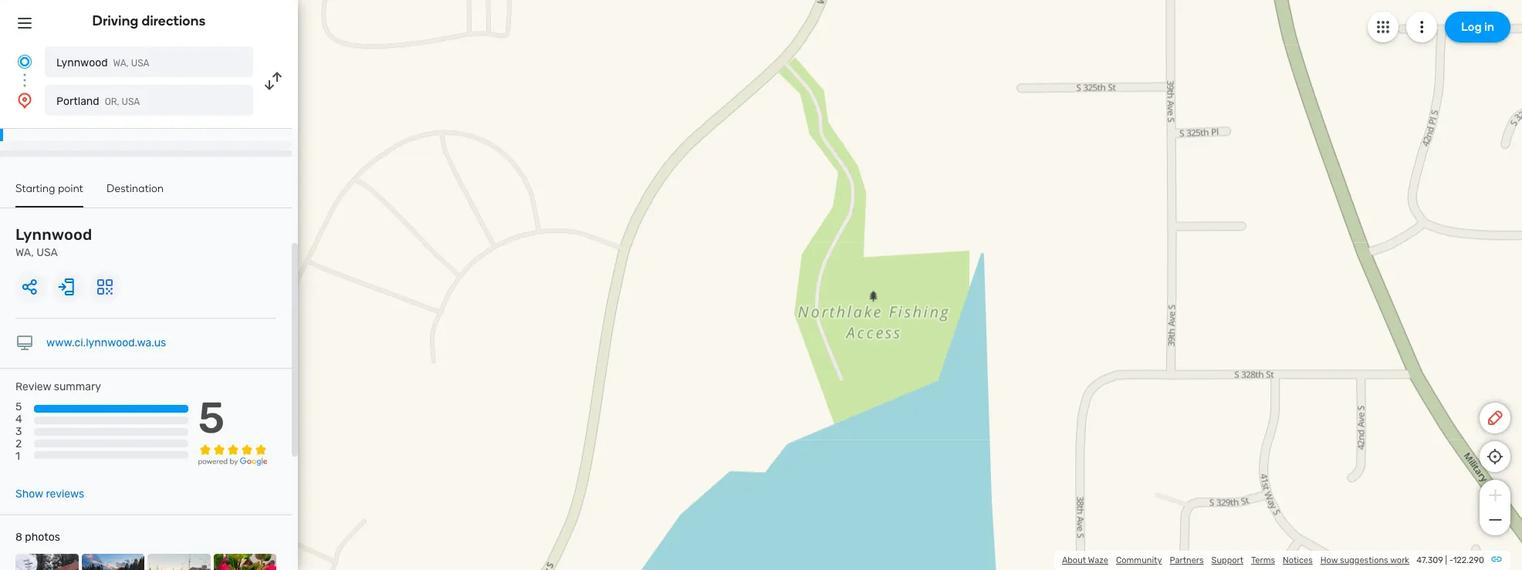 Task type: vqa. For each thing, say whether or not it's contained in the screenshot.
like
no



Task type: locate. For each thing, give the bounding box(es) containing it.
show reviews
[[15, 488, 84, 501]]

wa,
[[113, 58, 129, 69], [15, 246, 34, 259]]

portland
[[56, 95, 99, 108]]

lynnwood wa, usa up portland or, usa
[[56, 56, 149, 69]]

1 vertical spatial usa
[[122, 97, 140, 107]]

8 photos
[[15, 531, 60, 544]]

0 vertical spatial usa
[[131, 58, 149, 69]]

support link
[[1212, 556, 1244, 566]]

zoom out image
[[1486, 511, 1505, 530]]

how
[[1321, 556, 1338, 566]]

0 vertical spatial lynnwood
[[56, 56, 108, 69]]

5
[[198, 393, 225, 444], [15, 401, 22, 414]]

1 vertical spatial lynnwood wa, usa
[[15, 225, 92, 259]]

0 vertical spatial wa,
[[113, 58, 129, 69]]

lynnwood wa, usa down starting point button
[[15, 225, 92, 259]]

3
[[15, 426, 22, 439]]

waze
[[1088, 556, 1109, 566]]

review
[[15, 381, 51, 394]]

5 for 5
[[198, 393, 225, 444]]

www.ci.lynnwood.wa.us
[[46, 337, 166, 350]]

partners link
[[1170, 556, 1204, 566]]

122.290
[[1454, 556, 1485, 566]]

usa right or, on the left top of the page
[[122, 97, 140, 107]]

terms link
[[1252, 556, 1276, 566]]

suggestions
[[1340, 556, 1389, 566]]

www.ci.lynnwood.wa.us link
[[46, 337, 166, 350]]

driving
[[92, 12, 139, 29]]

about
[[1062, 556, 1086, 566]]

current location image
[[15, 53, 34, 71]]

community link
[[1116, 556, 1162, 566]]

lynnwood wa, usa
[[56, 56, 149, 69], [15, 225, 92, 259]]

summary
[[54, 381, 101, 394]]

location image
[[15, 91, 34, 110]]

driving directions
[[92, 12, 206, 29]]

partners
[[1170, 556, 1204, 566]]

1 horizontal spatial 5
[[198, 393, 225, 444]]

show
[[15, 488, 43, 501]]

point
[[58, 182, 83, 195]]

usa down the driving directions
[[131, 58, 149, 69]]

directions
[[142, 12, 206, 29]]

5 4 3 2 1
[[15, 401, 22, 464]]

5 inside 5 4 3 2 1
[[15, 401, 22, 414]]

2 vertical spatial usa
[[36, 246, 58, 259]]

lynnwood down starting point button
[[15, 225, 92, 244]]

1 vertical spatial lynnwood
[[15, 225, 92, 244]]

0 horizontal spatial wa,
[[15, 246, 34, 259]]

usa inside portland or, usa
[[122, 97, 140, 107]]

wa, up or, on the left top of the page
[[113, 58, 129, 69]]

|
[[1446, 556, 1448, 566]]

or,
[[105, 97, 119, 107]]

terms
[[1252, 556, 1276, 566]]

reviews
[[46, 488, 84, 501]]

lynnwood up portland
[[56, 56, 108, 69]]

usa down starting point button
[[36, 246, 58, 259]]

pencil image
[[1486, 409, 1505, 428]]

5 for 5 4 3 2 1
[[15, 401, 22, 414]]

starting point button
[[15, 182, 83, 208]]

lynnwood
[[56, 56, 108, 69], [15, 225, 92, 244]]

2
[[15, 438, 22, 451]]

usa
[[131, 58, 149, 69], [122, 97, 140, 107], [36, 246, 58, 259]]

wa, down starting point button
[[15, 246, 34, 259]]

0 horizontal spatial 5
[[15, 401, 22, 414]]



Task type: describe. For each thing, give the bounding box(es) containing it.
computer image
[[15, 334, 34, 353]]

image 3 of lynnwood, lynnwood image
[[147, 554, 210, 571]]

review summary
[[15, 381, 101, 394]]

image 1 of lynnwood, lynnwood image
[[15, 554, 78, 571]]

link image
[[1491, 554, 1503, 566]]

1 vertical spatial wa,
[[15, 246, 34, 259]]

47.309
[[1417, 556, 1444, 566]]

miles
[[69, 117, 97, 128]]

about waze community partners support terms notices how suggestions work 47.309 | -122.290
[[1062, 556, 1485, 566]]

1
[[15, 451, 20, 464]]

image 4 of lynnwood, lynnwood image
[[213, 554, 276, 571]]

destination
[[107, 182, 164, 195]]

about waze link
[[1062, 556, 1109, 566]]

1 horizontal spatial wa,
[[113, 58, 129, 69]]

zoom in image
[[1486, 486, 1505, 505]]

-
[[1450, 556, 1454, 566]]

190.1 miles
[[43, 117, 97, 128]]

notices link
[[1283, 556, 1313, 566]]

starting point
[[15, 182, 83, 195]]

4
[[15, 413, 22, 426]]

190.1
[[43, 117, 66, 128]]

0 vertical spatial lynnwood wa, usa
[[56, 56, 149, 69]]

work
[[1391, 556, 1410, 566]]

notices
[[1283, 556, 1313, 566]]

community
[[1116, 556, 1162, 566]]

8
[[15, 531, 22, 544]]

starting
[[15, 182, 55, 195]]

portland or, usa
[[56, 95, 140, 108]]

how suggestions work link
[[1321, 556, 1410, 566]]

destination button
[[107, 182, 164, 206]]

image 2 of lynnwood, lynnwood image
[[81, 554, 144, 571]]

photos
[[25, 531, 60, 544]]

support
[[1212, 556, 1244, 566]]



